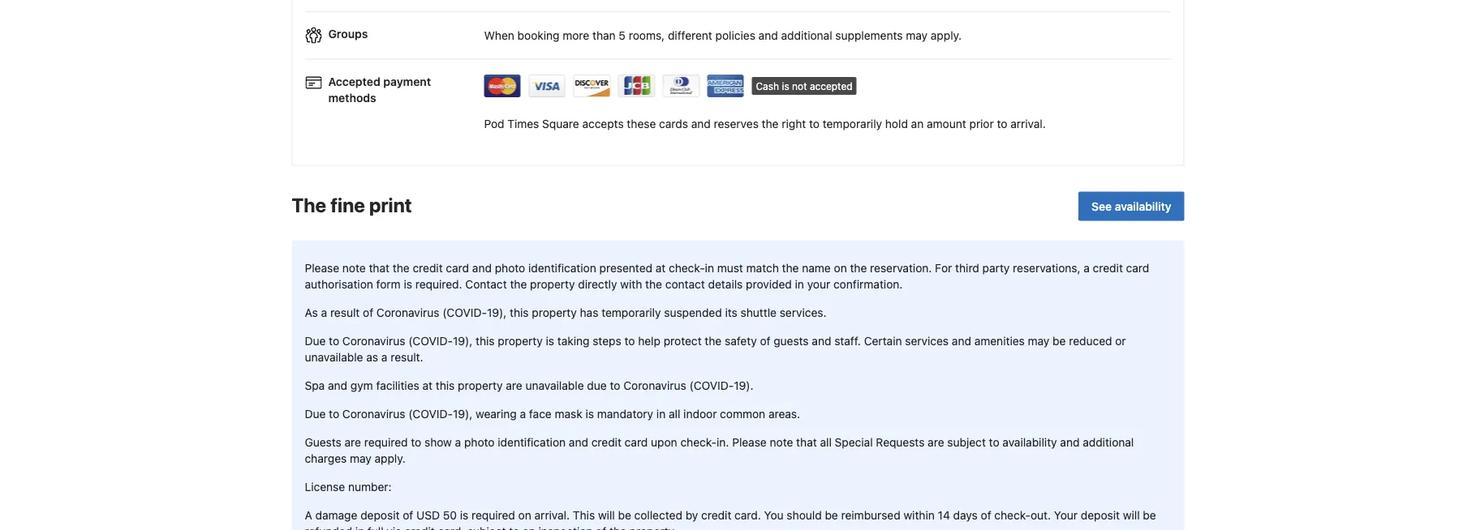 Task type: vqa. For each thing, say whether or not it's contained in the screenshot.
check- in the A damage deposit of USD 50 is required on arrival. This will be collected by credit card. You should be reimbursed within 14 days of check-out. Your deposit will be refunded in full via credit card, subject to an inspection of the property.
yes



Task type: describe. For each thing, give the bounding box(es) containing it.
shuttle
[[741, 307, 777, 320]]

50
[[443, 510, 457, 523]]

contact
[[465, 278, 507, 292]]

check- inside "guests are required to show a photo identification and credit card upon check-in. please note that all special requests are subject to availability and additional charges may apply."
[[681, 437, 717, 450]]

1 deposit from the left
[[361, 510, 400, 523]]

this
[[573, 510, 595, 523]]

see availability button
[[1079, 192, 1185, 222]]

requests
[[876, 437, 925, 450]]

payment
[[383, 75, 431, 88]]

please note that the credit card and photo identification presented at check-in must match the name on the reservation. for third party reservations, a credit card authorisation form is required. contact the property directly with the contact details provided in your confirmation.
[[305, 262, 1150, 292]]

identification inside please note that the credit card and photo identification presented at check-in must match the name on the reservation. for third party reservations, a credit card authorisation form is required. contact the property directly with the contact details provided in your confirmation.
[[528, 262, 596, 276]]

with
[[620, 278, 642, 292]]

a inside please note that the credit card and photo identification presented at check-in must match the name on the reservation. for third party reservations, a credit card authorisation form is required. contact the property directly with the contact details provided in your confirmation.
[[1084, 262, 1090, 276]]

the left name
[[782, 262, 799, 276]]

and down mask
[[569, 437, 588, 450]]

spa
[[305, 380, 325, 393]]

subject inside "guests are required to show a photo identification and credit card upon check-in. please note that all special requests are subject to availability and additional charges may apply."
[[948, 437, 986, 450]]

on inside please note that the credit card and photo identification presented at check-in must match the name on the reservation. for third party reservations, a credit card authorisation form is required. contact the property directly with the contact details provided in your confirmation.
[[834, 262, 847, 276]]

as a result of coronavirus (covid-19), this property has temporarily suspended its shuttle services.
[[305, 307, 827, 320]]

as
[[366, 351, 378, 365]]

reimbursed
[[841, 510, 901, 523]]

a
[[305, 510, 312, 523]]

accepts
[[582, 117, 624, 131]]

collected
[[634, 510, 683, 523]]

0 vertical spatial 19),
[[487, 307, 507, 320]]

details
[[708, 278, 743, 292]]

credit right reservations, on the right of the page
[[1093, 262, 1123, 276]]

license
[[305, 481, 345, 495]]

rooms,
[[629, 29, 665, 42]]

gym
[[351, 380, 373, 393]]

credit right by at bottom left
[[701, 510, 732, 523]]

(covid- up indoor
[[690, 380, 734, 393]]

out.
[[1031, 510, 1051, 523]]

2 horizontal spatial this
[[510, 307, 529, 320]]

credit up the required. at left bottom
[[413, 262, 443, 276]]

unavailable inside the due to coronavirus (covid-19), this property is taking steps to help protect the safety of guests and staff. certain services and amenities may be reduced or unavailable as a result.
[[305, 351, 363, 365]]

5
[[619, 29, 626, 42]]

property inside please note that the credit card and photo identification presented at check-in must match the name on the reservation. for third party reservations, a credit card authorisation form is required. contact the property directly with the contact details provided in your confirmation.
[[530, 278, 575, 292]]

match
[[747, 262, 779, 276]]

prior
[[970, 117, 994, 131]]

authorisation
[[305, 278, 373, 292]]

availability inside see availability button
[[1115, 200, 1172, 213]]

certain
[[864, 335, 902, 349]]

discover image
[[573, 75, 611, 98]]

1 vertical spatial temporarily
[[602, 307, 661, 320]]

jcb image
[[618, 75, 655, 98]]

cards
[[659, 117, 688, 131]]

2 horizontal spatial are
[[928, 437, 944, 450]]

and right spa
[[328, 380, 347, 393]]

usd
[[416, 510, 440, 523]]

when
[[484, 29, 515, 42]]

that inside please note that the credit card and photo identification presented at check-in must match the name on the reservation. for third party reservations, a credit card authorisation form is required. contact the property directly with the contact details provided in your confirmation.
[[369, 262, 390, 276]]

to inside a damage deposit of usd 50 is required on arrival. this will be collected by credit card. you should be reimbursed within 14 days of check-out. your deposit will be refunded in full via credit card, subject to an inspection of the property.
[[509, 526, 520, 531]]

facilities
[[376, 380, 419, 393]]

19), for this
[[453, 335, 473, 349]]

that inside "guests are required to show a photo identification and credit card upon check-in. please note that all special requests are subject to availability and additional charges may apply."
[[796, 437, 817, 450]]

please inside "guests are required to show a photo identification and credit card upon check-in. please note that all special requests are subject to availability and additional charges may apply."
[[732, 437, 767, 450]]

guests are required to show a photo identification and credit card upon check-in. please note that all special requests are subject to availability and additional charges may apply.
[[305, 437, 1134, 466]]

days
[[953, 510, 978, 523]]

groups
[[328, 28, 368, 41]]

1 horizontal spatial unavailable
[[526, 380, 584, 393]]

be inside the due to coronavirus (covid-19), this property is taking steps to help protect the safety of guests and staff. certain services and amenities may be reduced or unavailable as a result.
[[1053, 335, 1066, 349]]

license number:
[[305, 481, 392, 495]]

american express image
[[707, 75, 745, 98]]

full
[[368, 526, 384, 531]]

due to coronavirus (covid-19), wearing a face mask is mandatory in all indoor common areas.
[[305, 408, 800, 422]]

refunded
[[305, 526, 352, 531]]

required inside "guests are required to show a photo identification and credit card upon check-in. please note that all special requests are subject to availability and additional charges may apply."
[[364, 437, 408, 450]]

all inside "guests are required to show a photo identification and credit card upon check-in. please note that all special requests are subject to availability and additional charges may apply."
[[820, 437, 832, 450]]

damage
[[315, 510, 358, 523]]

property up taking
[[532, 307, 577, 320]]

coronavirus down gym
[[342, 408, 405, 422]]

1 horizontal spatial an
[[911, 117, 924, 131]]

card inside "guests are required to show a photo identification and credit card upon check-in. please note that all special requests are subject to availability and additional charges may apply."
[[625, 437, 648, 450]]

(covid- down 'contact' at the bottom of page
[[443, 307, 487, 320]]

steps
[[593, 335, 622, 349]]

amount
[[927, 117, 967, 131]]

you
[[764, 510, 784, 523]]

these
[[627, 117, 656, 131]]

services
[[905, 335, 949, 349]]

supplements
[[836, 29, 903, 42]]

may inside "guests are required to show a photo identification and credit card upon check-in. please note that all special requests are subject to availability and additional charges may apply."
[[350, 453, 372, 466]]

policies
[[716, 29, 756, 42]]

this for is
[[476, 335, 495, 349]]

an inside a damage deposit of usd 50 is required on arrival. this will be collected by credit card. you should be reimbursed within 14 days of check-out. your deposit will be refunded in full via credit card, subject to an inspection of the property.
[[523, 526, 535, 531]]

0 horizontal spatial at
[[423, 380, 433, 393]]

reservations,
[[1013, 262, 1081, 276]]

wearing
[[476, 408, 517, 422]]

its
[[725, 307, 738, 320]]

accepted
[[328, 75, 381, 88]]

apply. inside "guests are required to show a photo identification and credit card upon check-in. please note that all special requests are subject to availability and additional charges may apply."
[[375, 453, 406, 466]]

must
[[717, 262, 743, 276]]

check- inside please note that the credit card and photo identification presented at check-in must match the name on the reservation. for third party reservations, a credit card authorisation form is required. contact the property directly with the contact details provided in your confirmation.
[[669, 262, 705, 276]]

the inside the due to coronavirus (covid-19), this property is taking steps to help protect the safety of guests and staff. certain services and amenities may be reduced or unavailable as a result.
[[705, 335, 722, 349]]

1 horizontal spatial are
[[506, 380, 523, 393]]

mask
[[555, 408, 583, 422]]

a damage deposit of usd 50 is required on arrival. this will be collected by credit card. you should be reimbursed within 14 days of check-out. your deposit will be refunded in full via credit card, subject to an inspection of the property.
[[305, 510, 1156, 531]]

reserves
[[714, 117, 759, 131]]

is inside a damage deposit of usd 50 is required on arrival. this will be collected by credit card. you should be reimbursed within 14 days of check-out. your deposit will be refunded in full via credit card, subject to an inspection of the property.
[[460, 510, 469, 523]]

methods
[[328, 91, 376, 105]]

and right cards
[[691, 117, 711, 131]]

required inside a damage deposit of usd 50 is required on arrival. this will be collected by credit card. you should be reimbursed within 14 days of check-out. your deposit will be refunded in full via credit card, subject to an inspection of the property.
[[472, 510, 515, 523]]

due
[[587, 380, 607, 393]]

due to coronavirus (covid-19), this property is taking steps to help protect the safety of guests and staff. certain services and amenities may be reduced or unavailable as a result.
[[305, 335, 1126, 365]]

see
[[1092, 200, 1112, 213]]

charges
[[305, 453, 347, 466]]

subject inside a damage deposit of usd 50 is required on arrival. this will be collected by credit card. you should be reimbursed within 14 days of check-out. your deposit will be refunded in full via credit card, subject to an inspection of the property.
[[468, 526, 506, 531]]

times
[[508, 117, 539, 131]]

services.
[[780, 307, 827, 320]]

see availability
[[1092, 200, 1172, 213]]

1 horizontal spatial may
[[906, 29, 928, 42]]

the
[[292, 194, 326, 217]]

your
[[807, 278, 831, 292]]

guests
[[305, 437, 342, 450]]

2 deposit from the left
[[1081, 510, 1120, 523]]

inspection
[[539, 526, 593, 531]]

diners club image
[[663, 75, 700, 98]]

via
[[387, 526, 402, 531]]

third
[[955, 262, 980, 276]]

confirmation.
[[834, 278, 903, 292]]

accepted payment methods
[[328, 75, 431, 105]]

and right services
[[952, 335, 972, 349]]

visa image
[[529, 75, 566, 98]]

special
[[835, 437, 873, 450]]

more
[[563, 29, 590, 42]]

the inside a damage deposit of usd 50 is required on arrival. this will be collected by credit card. you should be reimbursed within 14 days of check-out. your deposit will be refunded in full via credit card, subject to an inspection of the property.
[[610, 526, 627, 531]]

of inside the due to coronavirus (covid-19), this property is taking steps to help protect the safety of guests and staff. certain services and amenities may be reduced or unavailable as a result.
[[760, 335, 771, 349]]

property inside the due to coronavirus (covid-19), this property is taking steps to help protect the safety of guests and staff. certain services and amenities may be reduced or unavailable as a result.
[[498, 335, 543, 349]]

and up your
[[1060, 437, 1080, 450]]



Task type: locate. For each thing, give the bounding box(es) containing it.
2 will from the left
[[1123, 510, 1140, 523]]

1 horizontal spatial card
[[625, 437, 648, 450]]

contact
[[665, 278, 705, 292]]

is inside "accepted payment methods and conditions" element
[[782, 81, 790, 92]]

0 vertical spatial due
[[305, 335, 326, 349]]

1 vertical spatial apply.
[[375, 453, 406, 466]]

0 vertical spatial an
[[911, 117, 924, 131]]

apply. up number:
[[375, 453, 406, 466]]

unavailable up spa
[[305, 351, 363, 365]]

unavailable
[[305, 351, 363, 365], [526, 380, 584, 393]]

1 vertical spatial unavailable
[[526, 380, 584, 393]]

1 horizontal spatial that
[[796, 437, 817, 450]]

an
[[911, 117, 924, 131], [523, 526, 535, 531]]

this inside the due to coronavirus (covid-19), this property is taking steps to help protect the safety of guests and staff. certain services and amenities may be reduced or unavailable as a result.
[[476, 335, 495, 349]]

0 vertical spatial apply.
[[931, 29, 962, 42]]

due down as
[[305, 335, 326, 349]]

temporarily down accepted
[[823, 117, 882, 131]]

help
[[638, 335, 661, 349]]

square
[[542, 117, 579, 131]]

directly
[[578, 278, 617, 292]]

0 vertical spatial may
[[906, 29, 928, 42]]

0 vertical spatial all
[[669, 408, 681, 422]]

on inside a damage deposit of usd 50 is required on arrival. this will be collected by credit card. you should be reimbursed within 14 days of check-out. your deposit will be refunded in full via credit card, subject to an inspection of the property.
[[518, 510, 531, 523]]

is left not
[[782, 81, 790, 92]]

subject right card,
[[468, 526, 506, 531]]

credit down usd
[[405, 526, 435, 531]]

2 due from the top
[[305, 408, 326, 422]]

note
[[342, 262, 366, 276], [770, 437, 793, 450]]

will right this
[[598, 510, 615, 523]]

card left upon at bottom
[[625, 437, 648, 450]]

1 horizontal spatial temporarily
[[823, 117, 882, 131]]

of right the safety
[[760, 335, 771, 349]]

mandatory
[[597, 408, 654, 422]]

a
[[1084, 262, 1090, 276], [321, 307, 327, 320], [381, 351, 388, 365], [520, 408, 526, 422], [455, 437, 461, 450]]

staff.
[[835, 335, 861, 349]]

of left usd
[[403, 510, 413, 523]]

pod
[[484, 117, 505, 131]]

2 horizontal spatial may
[[1028, 335, 1050, 349]]

unavailable up due to coronavirus (covid-19), wearing a face mask is mandatory in all indoor common areas.
[[526, 380, 584, 393]]

1 horizontal spatial this
[[476, 335, 495, 349]]

due inside the due to coronavirus (covid-19), this property is taking steps to help protect the safety of guests and staff. certain services and amenities may be reduced or unavailable as a result.
[[305, 335, 326, 349]]

availability inside "guests are required to show a photo identification and credit card upon check-in. please note that all special requests are subject to availability and additional charges may apply."
[[1003, 437, 1057, 450]]

temporarily down with
[[602, 307, 661, 320]]

1 due from the top
[[305, 335, 326, 349]]

0 vertical spatial additional
[[781, 29, 833, 42]]

reservation.
[[870, 262, 932, 276]]

this for are
[[436, 380, 455, 393]]

0 vertical spatial at
[[656, 262, 666, 276]]

show
[[425, 437, 452, 450]]

due for due to coronavirus (covid-19), wearing a face mask is mandatory in all indoor common areas.
[[305, 408, 326, 422]]

0 horizontal spatial additional
[[781, 29, 833, 42]]

and up 'contact' at the bottom of page
[[472, 262, 492, 276]]

coronavirus up the mandatory
[[624, 380, 687, 393]]

card.
[[735, 510, 761, 523]]

0 horizontal spatial on
[[518, 510, 531, 523]]

identification up directly
[[528, 262, 596, 276]]

0 horizontal spatial deposit
[[361, 510, 400, 523]]

on right name
[[834, 262, 847, 276]]

in inside a damage deposit of usd 50 is required on arrival. this will be collected by credit card. you should be reimbursed within 14 days of check-out. your deposit will be refunded in full via credit card, subject to an inspection of the property.
[[355, 526, 365, 531]]

is right form
[[404, 278, 412, 292]]

card,
[[438, 526, 464, 531]]

in
[[705, 262, 714, 276], [795, 278, 804, 292], [657, 408, 666, 422], [355, 526, 365, 531]]

1 vertical spatial on
[[518, 510, 531, 523]]

the left the safety
[[705, 335, 722, 349]]

when booking more than 5 rooms, different policies and additional supplements may apply.
[[484, 29, 962, 42]]

provided
[[746, 278, 792, 292]]

1 horizontal spatial availability
[[1115, 200, 1172, 213]]

be
[[1053, 335, 1066, 349], [618, 510, 631, 523], [825, 510, 838, 523], [1143, 510, 1156, 523]]

on
[[834, 262, 847, 276], [518, 510, 531, 523]]

party
[[983, 262, 1010, 276]]

that up form
[[369, 262, 390, 276]]

2 vertical spatial this
[[436, 380, 455, 393]]

will right your
[[1123, 510, 1140, 523]]

0 vertical spatial on
[[834, 262, 847, 276]]

this down 'contact' at the bottom of page
[[476, 335, 495, 349]]

has
[[580, 307, 599, 320]]

1 vertical spatial that
[[796, 437, 817, 450]]

should
[[787, 510, 822, 523]]

1 horizontal spatial arrival.
[[1011, 117, 1046, 131]]

(covid-
[[443, 307, 487, 320], [408, 335, 453, 349], [690, 380, 734, 393], [408, 408, 453, 422]]

required right '50'
[[472, 510, 515, 523]]

1 vertical spatial this
[[476, 335, 495, 349]]

identification inside "guests are required to show a photo identification and credit card upon check-in. please note that all special requests are subject to availability and additional charges may apply."
[[498, 437, 566, 450]]

credit
[[413, 262, 443, 276], [1093, 262, 1123, 276], [591, 437, 622, 450], [701, 510, 732, 523], [405, 526, 435, 531]]

required
[[364, 437, 408, 450], [472, 510, 515, 523]]

1 vertical spatial an
[[523, 526, 535, 531]]

pod times square accepts these cards and reserves the right to temporarily hold an amount prior to arrival.
[[484, 117, 1046, 131]]

card up the required. at left bottom
[[446, 262, 469, 276]]

an left inspection
[[523, 526, 535, 531]]

deposit up full
[[361, 510, 400, 523]]

may right supplements
[[906, 29, 928, 42]]

arrival. right prior
[[1011, 117, 1046, 131]]

all
[[669, 408, 681, 422], [820, 437, 832, 450]]

property up as a result of coronavirus (covid-19), this property has temporarily suspended its shuttle services.
[[530, 278, 575, 292]]

the left the property.
[[610, 526, 627, 531]]

identification
[[528, 262, 596, 276], [498, 437, 566, 450]]

different
[[668, 29, 713, 42]]

property up spa and gym facilities at this property are unavailable due to coronavirus (covid-19). at the bottom
[[498, 335, 543, 349]]

1 vertical spatial due
[[305, 408, 326, 422]]

right
[[782, 117, 806, 131]]

1 vertical spatial identification
[[498, 437, 566, 450]]

0 vertical spatial availability
[[1115, 200, 1172, 213]]

guests
[[774, 335, 809, 349]]

additional inside "guests are required to show a photo identification and credit card upon check-in. please note that all special requests are subject to availability and additional charges may apply."
[[1083, 437, 1134, 450]]

0 horizontal spatial this
[[436, 380, 455, 393]]

at
[[656, 262, 666, 276], [423, 380, 433, 393]]

coronavirus down form
[[377, 307, 440, 320]]

credit inside "guests are required to show a photo identification and credit card upon check-in. please note that all special requests are subject to availability and additional charges may apply."
[[591, 437, 622, 450]]

1 horizontal spatial required
[[472, 510, 515, 523]]

(covid- up 'result.'
[[408, 335, 453, 349]]

areas.
[[769, 408, 800, 422]]

note up authorisation
[[342, 262, 366, 276]]

2 vertical spatial 19),
[[453, 408, 473, 422]]

at right the 'facilities'
[[423, 380, 433, 393]]

note inside "guests are required to show a photo identification and credit card upon check-in. please note that all special requests are subject to availability and additional charges may apply."
[[770, 437, 793, 450]]

in left must
[[705, 262, 714, 276]]

in left full
[[355, 526, 365, 531]]

the left right on the top right
[[762, 117, 779, 131]]

please inside please note that the credit card and photo identification presented at check-in must match the name on the reservation. for third party reservations, a credit card authorisation form is required. contact the property directly with the contact details provided in your confirmation.
[[305, 262, 339, 276]]

check- up contact on the left
[[669, 262, 705, 276]]

the right with
[[645, 278, 662, 292]]

an right hold at top right
[[911, 117, 924, 131]]

deposit
[[361, 510, 400, 523], [1081, 510, 1120, 523]]

0 vertical spatial required
[[364, 437, 408, 450]]

for
[[935, 262, 952, 276]]

arrival. up inspection
[[535, 510, 570, 523]]

hold
[[885, 117, 908, 131]]

1 horizontal spatial will
[[1123, 510, 1140, 523]]

1 vertical spatial required
[[472, 510, 515, 523]]

please
[[305, 262, 339, 276], [732, 437, 767, 450]]

0 horizontal spatial may
[[350, 453, 372, 466]]

1 horizontal spatial all
[[820, 437, 832, 450]]

photo inside please note that the credit card and photo identification presented at check-in must match the name on the reservation. for third party reservations, a credit card authorisation form is required. contact the property directly with the contact details provided in your confirmation.
[[495, 262, 525, 276]]

name
[[802, 262, 831, 276]]

required.
[[415, 278, 462, 292]]

spa and gym facilities at this property are unavailable due to coronavirus (covid-19).
[[305, 380, 754, 393]]

1 horizontal spatial please
[[732, 437, 767, 450]]

1 vertical spatial arrival.
[[535, 510, 570, 523]]

than
[[593, 29, 616, 42]]

check- down indoor
[[681, 437, 717, 450]]

0 vertical spatial please
[[305, 262, 339, 276]]

this right the 'facilities'
[[436, 380, 455, 393]]

property up wearing
[[458, 380, 503, 393]]

in.
[[717, 437, 729, 450]]

0 vertical spatial subject
[[948, 437, 986, 450]]

1 horizontal spatial apply.
[[931, 29, 962, 42]]

2 vertical spatial check-
[[995, 510, 1031, 523]]

all left indoor
[[669, 408, 681, 422]]

note down areas.
[[770, 437, 793, 450]]

accepted payment methods and conditions element
[[306, 67, 1171, 103]]

0 horizontal spatial subject
[[468, 526, 506, 531]]

cash is not accepted
[[756, 81, 853, 92]]

is
[[782, 81, 790, 92], [404, 278, 412, 292], [546, 335, 554, 349], [586, 408, 594, 422], [460, 510, 469, 523]]

and inside please note that the credit card and photo identification presented at check-in must match the name on the reservation. for third party reservations, a credit card authorisation form is required. contact the property directly with the contact details provided in your confirmation.
[[472, 262, 492, 276]]

0 horizontal spatial required
[[364, 437, 408, 450]]

a inside the due to coronavirus (covid-19), this property is taking steps to help protect the safety of guests and staff. certain services and amenities may be reduced or unavailable as a result.
[[381, 351, 388, 365]]

and right policies
[[759, 29, 778, 42]]

the up confirmation.
[[850, 262, 867, 276]]

apply.
[[931, 29, 962, 42], [375, 453, 406, 466]]

photo inside "guests are required to show a photo identification and credit card upon check-in. please note that all special requests are subject to availability and additional charges may apply."
[[464, 437, 495, 450]]

at up contact on the left
[[656, 262, 666, 276]]

1 vertical spatial may
[[1028, 335, 1050, 349]]

apply. right supplements
[[931, 29, 962, 42]]

1 horizontal spatial at
[[656, 262, 666, 276]]

is inside please note that the credit card and photo identification presented at check-in must match the name on the reservation. for third party reservations, a credit card authorisation form is required. contact the property directly with the contact details provided in your confirmation.
[[404, 278, 412, 292]]

0 vertical spatial check-
[[669, 262, 705, 276]]

please up authorisation
[[305, 262, 339, 276]]

1 horizontal spatial subject
[[948, 437, 986, 450]]

reduced
[[1069, 335, 1112, 349]]

1 vertical spatial all
[[820, 437, 832, 450]]

on left this
[[518, 510, 531, 523]]

property
[[530, 278, 575, 292], [532, 307, 577, 320], [498, 335, 543, 349], [458, 380, 503, 393]]

(covid- up show
[[408, 408, 453, 422]]

please right in. at the left bottom of the page
[[732, 437, 767, 450]]

0 horizontal spatial an
[[523, 526, 535, 531]]

that down areas.
[[796, 437, 817, 450]]

check-
[[669, 262, 705, 276], [681, 437, 717, 450], [995, 510, 1031, 523]]

due down spa
[[305, 408, 326, 422]]

may up number:
[[350, 453, 372, 466]]

may inside the due to coronavirus (covid-19), this property is taking steps to help protect the safety of guests and staff. certain services and amenities may be reduced or unavailable as a result.
[[1028, 335, 1050, 349]]

0 horizontal spatial that
[[369, 262, 390, 276]]

a inside "guests are required to show a photo identification and credit card upon check-in. please note that all special requests are subject to availability and additional charges may apply."
[[455, 437, 461, 450]]

number:
[[348, 481, 392, 495]]

due
[[305, 335, 326, 349], [305, 408, 326, 422]]

photo down wearing
[[464, 437, 495, 450]]

0 horizontal spatial card
[[446, 262, 469, 276]]

is left taking
[[546, 335, 554, 349]]

will
[[598, 510, 615, 523], [1123, 510, 1140, 523]]

0 horizontal spatial note
[[342, 262, 366, 276]]

by
[[686, 510, 698, 523]]

1 vertical spatial 19),
[[453, 335, 473, 349]]

is right '50'
[[460, 510, 469, 523]]

1 vertical spatial check-
[[681, 437, 717, 450]]

and left staff.
[[812, 335, 832, 349]]

fine
[[331, 194, 365, 217]]

0 horizontal spatial availability
[[1003, 437, 1057, 450]]

in up upon at bottom
[[657, 408, 666, 422]]

0 vertical spatial that
[[369, 262, 390, 276]]

0 vertical spatial identification
[[528, 262, 596, 276]]

0 horizontal spatial all
[[669, 408, 681, 422]]

note inside please note that the credit card and photo identification presented at check-in must match the name on the reservation. for third party reservations, a credit card authorisation form is required. contact the property directly with the contact details provided in your confirmation.
[[342, 262, 366, 276]]

19), inside the due to coronavirus (covid-19), this property is taking steps to help protect the safety of guests and staff. certain services and amenities may be reduced or unavailable as a result.
[[453, 335, 473, 349]]

card down see availability button
[[1126, 262, 1150, 276]]

of right days
[[981, 510, 992, 523]]

deposit right your
[[1081, 510, 1120, 523]]

print
[[369, 194, 412, 217]]

1 vertical spatial availability
[[1003, 437, 1057, 450]]

is right mask
[[586, 408, 594, 422]]

1 vertical spatial additional
[[1083, 437, 1134, 450]]

safety
[[725, 335, 757, 349]]

this left has
[[510, 307, 529, 320]]

mastercard image
[[484, 75, 522, 98]]

availability right see
[[1115, 200, 1172, 213]]

0 horizontal spatial arrival.
[[535, 510, 570, 523]]

1 will from the left
[[598, 510, 615, 523]]

may right amenities
[[1028, 335, 1050, 349]]

the right 'contact' at the bottom of page
[[510, 278, 527, 292]]

availability up the out. at the bottom of page
[[1003, 437, 1057, 450]]

0 vertical spatial arrival.
[[1011, 117, 1046, 131]]

indoor
[[684, 408, 717, 422]]

is inside the due to coronavirus (covid-19), this property is taking steps to help protect the safety of guests and staff. certain services and amenities may be reduced or unavailable as a result.
[[546, 335, 554, 349]]

in left your
[[795, 278, 804, 292]]

that
[[369, 262, 390, 276], [796, 437, 817, 450]]

taking
[[558, 335, 590, 349]]

2 horizontal spatial card
[[1126, 262, 1150, 276]]

are right guests
[[345, 437, 361, 450]]

of right result
[[363, 307, 374, 320]]

are
[[506, 380, 523, 393], [345, 437, 361, 450], [928, 437, 944, 450]]

1 horizontal spatial note
[[770, 437, 793, 450]]

at inside please note that the credit card and photo identification presented at check-in must match the name on the reservation. for third party reservations, a credit card authorisation form is required. contact the property directly with the contact details provided in your confirmation.
[[656, 262, 666, 276]]

1 horizontal spatial on
[[834, 262, 847, 276]]

0 vertical spatial this
[[510, 307, 529, 320]]

photo
[[495, 262, 525, 276], [464, 437, 495, 450]]

identification down face
[[498, 437, 566, 450]]

19), for wearing
[[453, 408, 473, 422]]

0 horizontal spatial unavailable
[[305, 351, 363, 365]]

0 horizontal spatial please
[[305, 262, 339, 276]]

arrival. inside a damage deposit of usd 50 is required on arrival. this will be collected by credit card. you should be reimbursed within 14 days of check-out. your deposit will be refunded in full via credit card, subject to an inspection of the property.
[[535, 510, 570, 523]]

0 horizontal spatial are
[[345, 437, 361, 450]]

1 vertical spatial subject
[[468, 526, 506, 531]]

are up wearing
[[506, 380, 523, 393]]

check- inside a damage deposit of usd 50 is required on arrival. this will be collected by credit card. you should be reimbursed within 14 days of check-out. your deposit will be refunded in full via credit card, subject to an inspection of the property.
[[995, 510, 1031, 523]]

due for due to coronavirus (covid-19), this property is taking steps to help protect the safety of guests and staff. certain services and amenities may be reduced or unavailable as a result.
[[305, 335, 326, 349]]

2 vertical spatial may
[[350, 453, 372, 466]]

the up form
[[393, 262, 410, 276]]

common
[[720, 408, 766, 422]]

check- right days
[[995, 510, 1031, 523]]

coronavirus up as
[[342, 335, 405, 349]]

required up number:
[[364, 437, 408, 450]]

credit down the mandatory
[[591, 437, 622, 450]]

coronavirus inside the due to coronavirus (covid-19), this property is taking steps to help protect the safety of guests and staff. certain services and amenities may be reduced or unavailable as a result.
[[342, 335, 405, 349]]

1 vertical spatial please
[[732, 437, 767, 450]]

0 vertical spatial photo
[[495, 262, 525, 276]]

0 vertical spatial note
[[342, 262, 366, 276]]

(covid- inside the due to coronavirus (covid-19), this property is taking steps to help protect the safety of guests and staff. certain services and amenities may be reduced or unavailable as a result.
[[408, 335, 453, 349]]

upon
[[651, 437, 678, 450]]

subject
[[948, 437, 986, 450], [468, 526, 506, 531]]

0 horizontal spatial temporarily
[[602, 307, 661, 320]]

all left special
[[820, 437, 832, 450]]

0 vertical spatial temporarily
[[823, 117, 882, 131]]

0 horizontal spatial apply.
[[375, 453, 406, 466]]

1 vertical spatial photo
[[464, 437, 495, 450]]

1 horizontal spatial additional
[[1083, 437, 1134, 450]]

card
[[446, 262, 469, 276], [1126, 262, 1150, 276], [625, 437, 648, 450]]

property.
[[630, 526, 677, 531]]

1 vertical spatial note
[[770, 437, 793, 450]]

within
[[904, 510, 935, 523]]

availability
[[1115, 200, 1172, 213], [1003, 437, 1057, 450]]

are right requests
[[928, 437, 944, 450]]

amenities
[[975, 335, 1025, 349]]

arrival.
[[1011, 117, 1046, 131], [535, 510, 570, 523]]

photo up 'contact' at the bottom of page
[[495, 262, 525, 276]]

of right inspection
[[596, 526, 607, 531]]

1 vertical spatial at
[[423, 380, 433, 393]]

0 horizontal spatial will
[[598, 510, 615, 523]]

subject right requests
[[948, 437, 986, 450]]

0 vertical spatial unavailable
[[305, 351, 363, 365]]

suspended
[[664, 307, 722, 320]]

protect
[[664, 335, 702, 349]]

1 horizontal spatial deposit
[[1081, 510, 1120, 523]]



